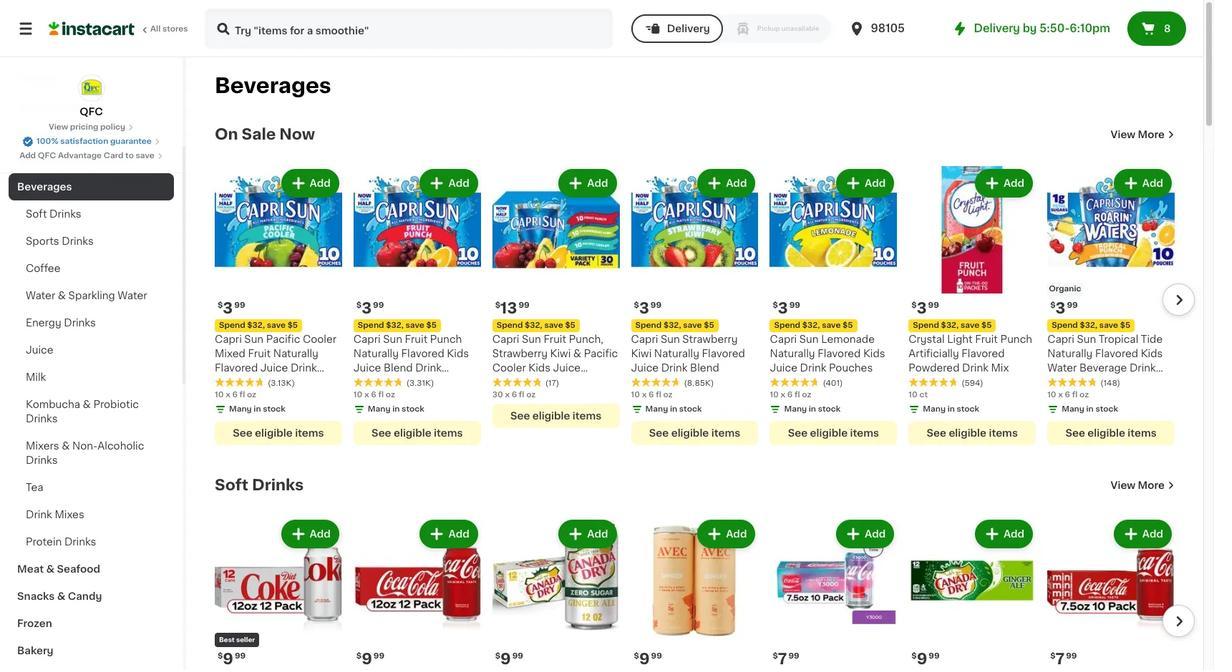 Task type: describe. For each thing, give the bounding box(es) containing it.
all stores
[[150, 25, 188, 33]]

x for capri sun fruit punch naturally flavored kids juice blend drink pouches
[[365, 391, 369, 399]]

spend for capri sun fruit punch, strawberry kiwi & pacific cooler kids juice pouches variety pack
[[497, 321, 523, 329]]

save for capri sun pacific cooler mixed fruit naturally flavored juice drink blend
[[267, 321, 286, 329]]

0 vertical spatial qfc
[[80, 107, 103, 117]]

oz for capri sun strawberry kiwi naturally flavored juice drink blend
[[664, 391, 673, 399]]

items for capri sun fruit punch, strawberry kiwi & pacific cooler kids juice pouches variety pack
[[573, 411, 602, 421]]

snacks
[[17, 592, 55, 602]]

see eligible items for capri sun strawberry kiwi naturally flavored juice drink blend
[[649, 428, 741, 438]]

spend for capri sun pacific cooler mixed fruit naturally flavored juice drink blend
[[219, 321, 245, 329]]

oz for capri sun tropical tide naturally flavored kids water beverage drink pouches
[[1080, 391, 1089, 399]]

capri sun strawberry kiwi naturally flavored juice drink blend
[[631, 334, 745, 373]]

oz for capri sun lemonade naturally flavored kids juice drink pouches
[[802, 391, 812, 399]]

kids inside capri sun lemonade naturally flavored kids juice drink pouches
[[864, 349, 886, 359]]

see eligible items button for capri sun fruit punch, strawberry kiwi & pacific cooler kids juice pouches variety pack
[[493, 404, 620, 428]]

see eligible items for crystal light fruit punch artificially flavored powdered drink mix
[[927, 428, 1018, 438]]

0 horizontal spatial water
[[26, 291, 55, 301]]

many for capri sun strawberry kiwi naturally flavored juice drink blend
[[646, 405, 668, 413]]

10 for crystal light fruit punch artificially flavored powdered drink mix
[[909, 391, 918, 399]]

2 $ 9 99 from the left
[[357, 652, 385, 667]]

pouches inside capri sun lemonade naturally flavored kids juice drink pouches
[[829, 363, 873, 373]]

$ 13 99
[[495, 301, 530, 316]]

$32, for capri sun tropical tide naturally flavored kids water beverage drink pouches
[[1080, 321, 1098, 329]]

juice link
[[9, 337, 174, 364]]

spend $32, save $5 for capri sun strawberry kiwi naturally flavored juice drink blend
[[636, 321, 715, 329]]

blend for drink
[[691, 363, 720, 373]]

6:10pm
[[1070, 23, 1111, 34]]

98105
[[871, 23, 905, 34]]

stock for capri sun fruit punch naturally flavored kids juice blend drink pouches
[[402, 405, 425, 413]]

artificially
[[909, 349, 960, 359]]

blend for juice
[[384, 363, 413, 373]]

stores
[[163, 25, 188, 33]]

capri sun fruit punch, strawberry kiwi & pacific cooler kids juice pouches variety pack
[[493, 334, 618, 387]]

view more link for capri sun tropical tide naturally flavored kids water beverage drink pouches
[[1111, 127, 1175, 142]]

organic
[[1049, 285, 1082, 293]]

satisfaction
[[60, 138, 108, 145]]

10 x 6 fl oz for capri sun strawberry kiwi naturally flavored juice drink blend
[[631, 391, 673, 399]]

x for capri sun pacific cooler mixed fruit naturally flavored juice drink blend
[[226, 391, 230, 399]]

product group containing 13
[[493, 166, 620, 428]]

Search field
[[206, 10, 611, 47]]

many in stock for capri sun fruit punch naturally flavored kids juice blend drink pouches
[[368, 405, 425, 413]]

in for capri sun lemonade naturally flavored kids juice drink pouches
[[809, 405, 816, 413]]

$5 for capri sun strawberry kiwi naturally flavored juice drink blend
[[704, 321, 715, 329]]

100% satisfaction guarantee button
[[22, 133, 160, 148]]

6 for capri sun fruit punch naturally flavored kids juice blend drink pouches
[[371, 391, 377, 399]]

lemonade
[[822, 334, 875, 344]]

2 $ 7 99 from the left
[[1051, 652, 1078, 667]]

more for capri sun tropical tide naturally flavored kids water beverage drink pouches
[[1138, 130, 1165, 140]]

$ 3 99 for capri sun fruit punch naturally flavored kids juice blend drink pouches
[[357, 301, 384, 316]]

save for capri sun fruit punch, strawberry kiwi & pacific cooler kids juice pouches variety pack
[[545, 321, 563, 329]]

sports drinks link
[[9, 228, 174, 255]]

protein
[[26, 537, 62, 547]]

service type group
[[631, 14, 831, 43]]

100%
[[37, 138, 58, 145]]

recipes link
[[9, 64, 174, 92]]

98105 button
[[848, 9, 934, 49]]

& for sparkling
[[58, 291, 66, 301]]

crystal light fruit punch artificially flavored powdered drink mix
[[909, 334, 1033, 373]]

alcoholic
[[98, 441, 144, 451]]

1 $ 9 99 from the left
[[218, 652, 246, 667]]

by
[[1023, 23, 1037, 34]]

& inside capri sun fruit punch, strawberry kiwi & pacific cooler kids juice pouches variety pack
[[574, 349, 582, 359]]

energy drinks link
[[9, 309, 174, 337]]

see for capri sun fruit punch naturally flavored kids juice blend drink pouches
[[372, 428, 391, 438]]

non-
[[72, 441, 98, 451]]

energy drinks
[[26, 318, 96, 328]]

powdered
[[909, 363, 960, 373]]

mixed
[[215, 349, 246, 359]]

4 $ 9 99 from the left
[[634, 652, 662, 667]]

capri sun lemonade naturally flavored kids juice drink pouches
[[770, 334, 886, 373]]

on sale now link
[[215, 126, 315, 143]]

1 horizontal spatial beverages
[[215, 75, 331, 96]]

kiwi inside capri sun strawberry kiwi naturally flavored juice drink blend
[[631, 349, 652, 359]]

naturally inside capri sun pacific cooler mixed fruit naturally flavored juice drink blend
[[273, 349, 319, 359]]

water & sparkling water
[[26, 291, 147, 301]]

delivery by 5:50-6:10pm
[[974, 23, 1111, 34]]

capri for capri sun lemonade naturally flavored kids juice drink pouches
[[770, 334, 797, 344]]

mixers & non-alcoholic drinks
[[26, 441, 144, 466]]

kids inside capri sun tropical tide naturally flavored kids water beverage drink pouches
[[1141, 349, 1163, 359]]

spend $32, save $5 for capri sun fruit punch naturally flavored kids juice blend drink pouches
[[358, 321, 437, 329]]

spend for crystal light fruit punch artificially flavored powdered drink mix
[[913, 321, 940, 329]]

5 $ 9 99 from the left
[[912, 652, 940, 667]]

milk link
[[9, 364, 174, 391]]

best seller
[[219, 637, 255, 643]]

$32, for capri sun strawberry kiwi naturally flavored juice drink blend
[[664, 321, 682, 329]]

x for capri sun tropical tide naturally flavored kids water beverage drink pouches
[[1059, 391, 1064, 399]]

protein drinks link
[[9, 529, 174, 556]]

probiotic
[[93, 400, 139, 410]]

in for capri sun strawberry kiwi naturally flavored juice drink blend
[[670, 405, 678, 413]]

5:50-
[[1040, 23, 1070, 34]]

delivery button
[[631, 14, 723, 43]]

(3.13k)
[[268, 379, 295, 387]]

beverage
[[1080, 363, 1128, 373]]

(3.31k)
[[407, 379, 434, 387]]

& for probiotic
[[83, 400, 91, 410]]

instacart logo image
[[49, 20, 135, 37]]

coffee link
[[9, 255, 174, 282]]

flavored inside capri sun lemonade naturally flavored kids juice drink pouches
[[818, 349, 861, 359]]

10 for capri sun fruit punch naturally flavored kids juice blend drink pouches
[[354, 391, 363, 399]]

dairy & eggs link
[[9, 146, 174, 173]]

view for on sale now
[[1111, 130, 1136, 140]]

fl for capri sun tropical tide naturally flavored kids water beverage drink pouches
[[1073, 391, 1078, 399]]

eligible for capri sun tropical tide naturally flavored kids water beverage drink pouches
[[1088, 428, 1126, 438]]

stock for capri sun strawberry kiwi naturally flavored juice drink blend
[[680, 405, 702, 413]]

3 for capri sun tropical tide naturally flavored kids water beverage drink pouches
[[1056, 301, 1066, 316]]

many in stock for capri sun pacific cooler mixed fruit naturally flavored juice drink blend
[[229, 405, 286, 413]]

view pricing policy link
[[49, 122, 134, 133]]

13
[[501, 301, 517, 316]]

1 9 from the left
[[223, 652, 233, 667]]

item carousel region for soft drinks
[[195, 511, 1195, 670]]

seller
[[236, 637, 255, 643]]

view pricing policy
[[49, 123, 125, 131]]

spend $32, save $5 for capri sun lemonade naturally flavored kids juice drink pouches
[[775, 321, 853, 329]]

card
[[104, 152, 123, 160]]

ct
[[920, 391, 928, 399]]

sun for cooler
[[244, 334, 264, 344]]

capri sun pacific cooler mixed fruit naturally flavored juice drink blend
[[215, 334, 337, 387]]

drink mixes link
[[9, 501, 174, 529]]

many in stock for crystal light fruit punch artificially flavored powdered drink mix
[[923, 405, 980, 413]]

3 9 from the left
[[501, 652, 511, 667]]

sports drinks
[[26, 236, 94, 246]]

naturally for capri sun tropical tide naturally flavored kids water beverage drink pouches
[[1048, 349, 1093, 359]]

capri sun tropical tide naturally flavored kids water beverage drink pouches
[[1048, 334, 1163, 387]]

beverages link
[[9, 173, 174, 201]]

pacific inside capri sun pacific cooler mixed fruit naturally flavored juice drink blend
[[266, 334, 300, 344]]

stock for crystal light fruit punch artificially flavored powdered drink mix
[[957, 405, 980, 413]]

view more for capri sun tropical tide naturally flavored kids water beverage drink pouches
[[1111, 130, 1165, 140]]

produce link
[[9, 119, 174, 146]]

save right to
[[136, 152, 155, 160]]

thanksgiving link
[[9, 92, 174, 119]]

see for capri sun strawberry kiwi naturally flavored juice drink blend
[[649, 428, 669, 438]]

kombucha & probiotic drinks
[[26, 400, 139, 424]]

pricing
[[70, 123, 98, 131]]

see for capri sun pacific cooler mixed fruit naturally flavored juice drink blend
[[233, 428, 253, 438]]

frozen link
[[9, 610, 174, 637]]

advantage
[[58, 152, 102, 160]]

drink inside capri sun strawberry kiwi naturally flavored juice drink blend
[[662, 363, 688, 373]]

$5 for capri sun tropical tide naturally flavored kids water beverage drink pouches
[[1121, 321, 1131, 329]]

kids inside "capri sun fruit punch naturally flavored kids juice blend drink pouches"
[[447, 349, 469, 359]]

eligible for capri sun fruit punch naturally flavored kids juice blend drink pouches
[[394, 428, 432, 438]]

stock for capri sun pacific cooler mixed fruit naturally flavored juice drink blend
[[263, 405, 286, 413]]

fl for capri sun fruit punch naturally flavored kids juice blend drink pouches
[[378, 391, 384, 399]]

eligible for capri sun fruit punch, strawberry kiwi & pacific cooler kids juice pouches variety pack
[[533, 411, 570, 421]]

snacks & candy
[[17, 592, 102, 602]]

items for crystal light fruit punch artificially flavored powdered drink mix
[[989, 428, 1018, 438]]

energy
[[26, 318, 61, 328]]

water inside capri sun tropical tide naturally flavored kids water beverage drink pouches
[[1048, 363, 1077, 373]]

pouches inside capri sun fruit punch, strawberry kiwi & pacific cooler kids juice pouches variety pack
[[493, 377, 536, 387]]

6 for capri sun lemonade naturally flavored kids juice drink pouches
[[788, 391, 793, 399]]

coffee
[[26, 264, 61, 274]]

flavored for capri sun tropical tide naturally flavored kids water beverage drink pouches
[[1096, 349, 1139, 359]]

mixers & non-alcoholic drinks link
[[9, 433, 174, 474]]

add qfc advantage card to save
[[19, 152, 155, 160]]

eligible for capri sun strawberry kiwi naturally flavored juice drink blend
[[672, 428, 709, 438]]

soft drinks link for sports drinks link
[[9, 201, 174, 228]]

drink inside capri sun pacific cooler mixed fruit naturally flavored juice drink blend
[[291, 363, 317, 373]]

view more link for 7
[[1111, 478, 1175, 493]]

$5 for capri sun fruit punch, strawberry kiwi & pacific cooler kids juice pouches variety pack
[[565, 321, 576, 329]]

3 for capri sun pacific cooler mixed fruit naturally flavored juice drink blend
[[223, 301, 233, 316]]

qfc link
[[78, 74, 105, 119]]

6 for capri sun fruit punch, strawberry kiwi & pacific cooler kids juice pouches variety pack
[[512, 391, 517, 399]]

punch for capri sun fruit punch naturally flavored kids juice blend drink pouches
[[430, 334, 462, 344]]

juice inside "capri sun fruit punch naturally flavored kids juice blend drink pouches"
[[354, 363, 381, 373]]

blend inside capri sun pacific cooler mixed fruit naturally flavored juice drink blend
[[215, 377, 244, 387]]

99 inside $ 13 99
[[519, 301, 530, 309]]

pack
[[577, 377, 601, 387]]

x for capri sun fruit punch, strawberry kiwi & pacific cooler kids juice pouches variety pack
[[505, 391, 510, 399]]

3 $ 9 99 from the left
[[495, 652, 524, 667]]

see eligible items button for capri sun tropical tide naturally flavored kids water beverage drink pouches
[[1048, 421, 1175, 445]]

items for capri sun lemonade naturally flavored kids juice drink pouches
[[851, 428, 880, 438]]

8
[[1165, 24, 1171, 34]]

x for capri sun strawberry kiwi naturally flavored juice drink blend
[[642, 391, 647, 399]]

pacific inside capri sun fruit punch, strawberry kiwi & pacific cooler kids juice pouches variety pack
[[584, 349, 618, 359]]

qfc logo image
[[78, 74, 105, 102]]

items for capri sun pacific cooler mixed fruit naturally flavored juice drink blend
[[295, 428, 324, 438]]

stock for capri sun tropical tide naturally flavored kids water beverage drink pouches
[[1096, 405, 1119, 413]]

see for capri sun lemonade naturally flavored kids juice drink pouches
[[788, 428, 808, 438]]

seafood
[[57, 564, 100, 574]]

many for capri sun tropical tide naturally flavored kids water beverage drink pouches
[[1062, 405, 1085, 413]]

$32, for crystal light fruit punch artificially flavored powdered drink mix
[[942, 321, 959, 329]]

oz for capri sun fruit punch, strawberry kiwi & pacific cooler kids juice pouches variety pack
[[527, 391, 536, 399]]

10 ct
[[909, 391, 928, 399]]

2 9 from the left
[[362, 652, 372, 667]]

drink inside capri sun tropical tide naturally flavored kids water beverage drink pouches
[[1130, 363, 1157, 373]]

(17)
[[546, 379, 560, 387]]

kids inside capri sun fruit punch, strawberry kiwi & pacific cooler kids juice pouches variety pack
[[529, 363, 551, 373]]

crystal
[[909, 334, 945, 344]]

see eligible items button for capri sun lemonade naturally flavored kids juice drink pouches
[[770, 421, 898, 445]]

fl for capri sun pacific cooler mixed fruit naturally flavored juice drink blend
[[240, 391, 245, 399]]

juice inside capri sun fruit punch, strawberry kiwi & pacific cooler kids juice pouches variety pack
[[553, 363, 581, 373]]

variety
[[539, 377, 574, 387]]

juice inside capri sun pacific cooler mixed fruit naturally flavored juice drink blend
[[261, 363, 288, 373]]

drink down the tea
[[26, 510, 52, 520]]

eligible for capri sun lemonade naturally flavored kids juice drink pouches
[[810, 428, 848, 438]]

drinks inside "kombucha & probiotic drinks"
[[26, 414, 58, 424]]

$ 3 99 for capri sun lemonade naturally flavored kids juice drink pouches
[[773, 301, 801, 316]]



Task type: vqa. For each thing, say whether or not it's contained in the screenshot.


Task type: locate. For each thing, give the bounding box(es) containing it.
mixers
[[26, 441, 59, 451]]

fl down capri sun lemonade naturally flavored kids juice drink pouches
[[795, 391, 800, 399]]

10 down mixed
[[215, 391, 224, 399]]

0 vertical spatial more
[[1138, 130, 1165, 140]]

save for crystal light fruit punch artificially flavored powdered drink mix
[[961, 321, 980, 329]]

3 fl from the left
[[519, 391, 525, 399]]

6 x from the left
[[1059, 391, 1064, 399]]

6 down capri sun lemonade naturally flavored kids juice drink pouches
[[788, 391, 793, 399]]

see eligible items button down (3.31k)
[[354, 421, 481, 445]]

delivery for delivery by 5:50-6:10pm
[[974, 23, 1021, 34]]

30
[[493, 391, 503, 399]]

save up capri sun strawberry kiwi naturally flavored juice drink blend
[[683, 321, 702, 329]]

5 x from the left
[[781, 391, 786, 399]]

1 vertical spatial qfc
[[38, 152, 56, 160]]

6 fl from the left
[[1073, 391, 1078, 399]]

2 item carousel region from the top
[[195, 511, 1195, 670]]

sun inside capri sun fruit punch, strawberry kiwi & pacific cooler kids juice pouches variety pack
[[522, 334, 541, 344]]

kiwi inside capri sun fruit punch, strawberry kiwi & pacific cooler kids juice pouches variety pack
[[550, 349, 571, 359]]

capri inside capri sun pacific cooler mixed fruit naturally flavored juice drink blend
[[215, 334, 242, 344]]

fruit inside "capri sun fruit punch naturally flavored kids juice blend drink pouches"
[[405, 334, 428, 344]]

2 $ 3 99 from the left
[[357, 301, 384, 316]]

3 x from the left
[[505, 391, 510, 399]]

1 fl from the left
[[240, 391, 245, 399]]

5 many from the left
[[923, 405, 946, 413]]

add
[[19, 152, 36, 160], [310, 178, 331, 188], [449, 178, 470, 188], [588, 178, 608, 188], [726, 178, 747, 188], [865, 178, 886, 188], [1004, 178, 1025, 188], [1143, 178, 1164, 188], [310, 529, 331, 539], [449, 529, 470, 539], [588, 529, 608, 539], [726, 529, 747, 539], [865, 529, 886, 539], [1004, 529, 1025, 539], [1143, 529, 1164, 539]]

0 vertical spatial soft drinks link
[[9, 201, 174, 228]]

6 sun from the left
[[1078, 334, 1097, 344]]

$5 up lemonade
[[843, 321, 853, 329]]

3 capri from the left
[[493, 334, 520, 344]]

1 horizontal spatial soft drinks
[[215, 478, 304, 493]]

punch inside "capri sun fruit punch naturally flavored kids juice blend drink pouches"
[[430, 334, 462, 344]]

sparkling
[[68, 291, 115, 301]]

6 $ 3 99 from the left
[[1051, 301, 1078, 316]]

soft drinks
[[26, 209, 81, 219], [215, 478, 304, 493]]

1 vertical spatial soft drinks link
[[215, 477, 304, 494]]

see eligible items button down (8.85k)
[[631, 421, 759, 445]]

1 vertical spatial item carousel region
[[195, 511, 1195, 670]]

see eligible items
[[511, 411, 602, 421], [233, 428, 324, 438], [372, 428, 463, 438], [649, 428, 741, 438], [788, 428, 880, 438], [927, 428, 1018, 438], [1066, 428, 1157, 438]]

4 $5 from the left
[[704, 321, 715, 329]]

see eligible items button down (148)
[[1048, 421, 1175, 445]]

light
[[948, 334, 973, 344]]

2 7 from the left
[[1056, 652, 1065, 667]]

10 x 6 fl oz
[[215, 391, 256, 399], [354, 391, 395, 399], [631, 391, 673, 399], [770, 391, 812, 399], [1048, 391, 1089, 399]]

x right 30
[[505, 391, 510, 399]]

1 $ 7 99 from the left
[[773, 652, 800, 667]]

naturally inside "capri sun fruit punch naturally flavored kids juice blend drink pouches"
[[354, 349, 399, 359]]

2 more from the top
[[1138, 480, 1165, 491]]

spend $32, save $5 for capri sun pacific cooler mixed fruit naturally flavored juice drink blend
[[219, 321, 298, 329]]

milk
[[26, 372, 46, 382]]

punch up "mix"
[[1001, 334, 1033, 344]]

in for crystal light fruit punch artificially flavored powdered drink mix
[[948, 405, 955, 413]]

add button
[[283, 170, 338, 196], [421, 170, 477, 196], [560, 170, 616, 196], [699, 170, 754, 196], [838, 170, 893, 196], [977, 170, 1032, 196], [1116, 170, 1171, 196], [283, 521, 338, 547], [421, 521, 477, 547], [560, 521, 616, 547], [699, 521, 754, 547], [838, 521, 893, 547], [977, 521, 1032, 547], [1116, 521, 1171, 547]]

see eligible items down '(3.13k)'
[[233, 428, 324, 438]]

drink up (594)
[[963, 363, 989, 373]]

1 punch from the left
[[430, 334, 462, 344]]

flavored inside capri sun strawberry kiwi naturally flavored juice drink blend
[[702, 349, 745, 359]]

1 vertical spatial view more
[[1111, 480, 1165, 491]]

oz down "capri sun fruit punch naturally flavored kids juice blend drink pouches" at the left of page
[[386, 391, 395, 399]]

$5 for capri sun pacific cooler mixed fruit naturally flavored juice drink blend
[[288, 321, 298, 329]]

3 naturally from the left
[[654, 349, 700, 359]]

sun inside "capri sun fruit punch naturally flavored kids juice blend drink pouches"
[[383, 334, 403, 344]]

1 vertical spatial soft drinks
[[215, 478, 304, 493]]

drink inside crystal light fruit punch artificially flavored powdered drink mix
[[963, 363, 989, 373]]

10 for capri sun lemonade naturally flavored kids juice drink pouches
[[770, 391, 779, 399]]

stock down (401)
[[818, 405, 841, 413]]

capri inside capri sun fruit punch, strawberry kiwi & pacific cooler kids juice pouches variety pack
[[493, 334, 520, 344]]

flavored inside crystal light fruit punch artificially flavored powdered drink mix
[[962, 349, 1005, 359]]

5 many in stock from the left
[[923, 405, 980, 413]]

5 capri from the left
[[770, 334, 797, 344]]

spend up mixed
[[219, 321, 245, 329]]

see eligible items down (8.85k)
[[649, 428, 741, 438]]

0 horizontal spatial beverages
[[17, 182, 72, 192]]

all
[[150, 25, 161, 33]]

$
[[218, 301, 223, 309], [357, 301, 362, 309], [495, 301, 501, 309], [634, 301, 640, 309], [773, 301, 778, 309], [912, 301, 917, 309], [1051, 301, 1056, 309], [218, 652, 223, 660], [357, 652, 362, 660], [495, 652, 501, 660], [634, 652, 640, 660], [773, 652, 778, 660], [912, 652, 917, 660], [1051, 652, 1056, 660]]

0 vertical spatial soft drinks
[[26, 209, 81, 219]]

save up tropical
[[1100, 321, 1119, 329]]

view more link
[[1111, 127, 1175, 142], [1111, 478, 1175, 493]]

save for capri sun tropical tide naturally flavored kids water beverage drink pouches
[[1100, 321, 1119, 329]]

drink up '(3.13k)'
[[291, 363, 317, 373]]

mix
[[992, 363, 1009, 373]]

naturally inside capri sun lemonade naturally flavored kids juice drink pouches
[[770, 349, 815, 359]]

fl down capri sun tropical tide naturally flavored kids water beverage drink pouches
[[1073, 391, 1078, 399]]

1 spend from the left
[[219, 321, 245, 329]]

3 spend $32, save $5 from the left
[[497, 321, 576, 329]]

snacks & candy link
[[9, 583, 174, 610]]

$ 3 99 for capri sun pacific cooler mixed fruit naturally flavored juice drink blend
[[218, 301, 245, 316]]

sun inside capri sun lemonade naturally flavored kids juice drink pouches
[[800, 334, 819, 344]]

kombucha
[[26, 400, 80, 410]]

3 10 x 6 fl oz from the left
[[631, 391, 673, 399]]

4 fl from the left
[[656, 391, 662, 399]]

0 horizontal spatial cooler
[[303, 334, 337, 344]]

2 x from the left
[[365, 391, 369, 399]]

sports
[[26, 236, 59, 246]]

3 up capri sun strawberry kiwi naturally flavored juice drink blend
[[640, 301, 649, 316]]

delivery inside button
[[667, 24, 710, 34]]

see eligible items for capri sun tropical tide naturally flavored kids water beverage drink pouches
[[1066, 428, 1157, 438]]

delivery for delivery
[[667, 24, 710, 34]]

1 vertical spatial view more link
[[1111, 478, 1175, 493]]

$ 3 99 for capri sun strawberry kiwi naturally flavored juice drink blend
[[634, 301, 662, 316]]

product group
[[215, 166, 342, 445], [354, 166, 481, 445], [493, 166, 620, 428], [631, 166, 759, 445], [770, 166, 898, 445], [909, 166, 1036, 445], [1048, 166, 1175, 445], [215, 517, 342, 670], [354, 517, 481, 670], [493, 517, 620, 670], [631, 517, 759, 670], [770, 517, 898, 670], [909, 517, 1036, 670], [1048, 517, 1175, 670]]

1 horizontal spatial water
[[118, 291, 147, 301]]

5 fl from the left
[[795, 391, 800, 399]]

produce
[[17, 127, 61, 138]]

capri inside capri sun strawberry kiwi naturally flavored juice drink blend
[[631, 334, 658, 344]]

2 horizontal spatial water
[[1048, 363, 1077, 373]]

2 sun from the left
[[383, 334, 403, 344]]

2 6 from the left
[[371, 391, 377, 399]]

policy
[[100, 123, 125, 131]]

fruit inside capri sun fruit punch, strawberry kiwi & pacific cooler kids juice pouches variety pack
[[544, 334, 567, 344]]

100% satisfaction guarantee
[[37, 138, 152, 145]]

now
[[280, 127, 315, 142]]

delivery by 5:50-6:10pm link
[[952, 20, 1111, 37]]

6 down capri sun strawberry kiwi naturally flavored juice drink blend
[[649, 391, 654, 399]]

many in stock for capri sun strawberry kiwi naturally flavored juice drink blend
[[646, 405, 702, 413]]

fruit for naturally
[[405, 334, 428, 344]]

1 horizontal spatial 7
[[1056, 652, 1065, 667]]

0 horizontal spatial soft drinks link
[[9, 201, 174, 228]]

flavored inside capri sun tropical tide naturally flavored kids water beverage drink pouches
[[1096, 349, 1139, 359]]

0 horizontal spatial qfc
[[38, 152, 56, 160]]

4 x from the left
[[642, 391, 647, 399]]

1 vertical spatial soft
[[215, 478, 249, 493]]

pouches inside capri sun tropical tide naturally flavored kids water beverage drink pouches
[[1048, 377, 1092, 387]]

5 oz from the left
[[802, 391, 812, 399]]

spend up capri sun lemonade naturally flavored kids juice drink pouches
[[775, 321, 801, 329]]

strawberry
[[683, 334, 738, 344], [493, 349, 548, 359]]

sale
[[242, 127, 276, 142]]

many down capri sun strawberry kiwi naturally flavored juice drink blend
[[646, 405, 668, 413]]

meat & seafood
[[17, 564, 100, 574]]

many in stock down (3.31k)
[[368, 405, 425, 413]]

0 horizontal spatial soft
[[26, 209, 47, 219]]

2 horizontal spatial blend
[[691, 363, 720, 373]]

sun inside capri sun tropical tide naturally flavored kids water beverage drink pouches
[[1078, 334, 1097, 344]]

pacific
[[266, 334, 300, 344], [584, 349, 618, 359]]

item carousel region for on sale now
[[195, 160, 1195, 454]]

5 in from the left
[[948, 405, 955, 413]]

naturally for capri sun fruit punch naturally flavored kids juice blend drink pouches
[[354, 349, 399, 359]]

sun for tide
[[1078, 334, 1097, 344]]

stock down (594)
[[957, 405, 980, 413]]

10 for capri sun strawberry kiwi naturally flavored juice drink blend
[[631, 391, 640, 399]]

eligible down (3.31k)
[[394, 428, 432, 438]]

see eligible items down (148)
[[1066, 428, 1157, 438]]

& up energy drinks on the left of page
[[58, 291, 66, 301]]

in down capri sun pacific cooler mixed fruit naturally flavored juice drink blend
[[254, 405, 261, 413]]

eligible for crystal light fruit punch artificially flavored powdered drink mix
[[949, 428, 987, 438]]

blend inside capri sun strawberry kiwi naturally flavored juice drink blend
[[691, 363, 720, 373]]

10 x 6 fl oz for capri sun lemonade naturally flavored kids juice drink pouches
[[770, 391, 812, 399]]

2 fl from the left
[[378, 391, 384, 399]]

juice inside capri sun strawberry kiwi naturally flavored juice drink blend
[[631, 363, 659, 373]]

3 up "capri sun fruit punch naturally flavored kids juice blend drink pouches" at the left of page
[[362, 301, 372, 316]]

spend up crystal
[[913, 321, 940, 329]]

4 $ 3 99 from the left
[[773, 301, 801, 316]]

many in stock down (148)
[[1062, 405, 1119, 413]]

1 10 from the left
[[215, 391, 224, 399]]

pouches up "30 x 6 fl oz"
[[493, 377, 536, 387]]

1 horizontal spatial soft
[[215, 478, 249, 493]]

3 spend from the left
[[497, 321, 523, 329]]

item carousel region containing 3
[[195, 160, 1195, 454]]

1 horizontal spatial strawberry
[[683, 334, 738, 344]]

save
[[136, 152, 155, 160], [267, 321, 286, 329], [406, 321, 425, 329], [545, 321, 563, 329], [683, 321, 702, 329], [822, 321, 841, 329], [961, 321, 980, 329], [1100, 321, 1119, 329]]

4 10 x 6 fl oz from the left
[[770, 391, 812, 399]]

1 in from the left
[[254, 405, 261, 413]]

0 vertical spatial soft
[[26, 209, 47, 219]]

dairy & eggs
[[17, 155, 84, 165]]

2 naturally from the left
[[354, 349, 399, 359]]

capri inside capri sun lemonade naturally flavored kids juice drink pouches
[[770, 334, 797, 344]]

drinks inside the mixers & non-alcoholic drinks
[[26, 456, 58, 466]]

qfc up the view pricing policy link
[[80, 107, 103, 117]]

1 horizontal spatial soft drinks link
[[215, 477, 304, 494]]

1 view more from the top
[[1111, 130, 1165, 140]]

1 horizontal spatial blend
[[384, 363, 413, 373]]

4 in from the left
[[809, 405, 816, 413]]

3 10 from the left
[[631, 391, 640, 399]]

cooler inside capri sun fruit punch, strawberry kiwi & pacific cooler kids juice pouches variety pack
[[493, 363, 526, 373]]

view more for 7
[[1111, 480, 1165, 491]]

many for crystal light fruit punch artificially flavored powdered drink mix
[[923, 405, 946, 413]]

& for eggs
[[47, 155, 56, 165]]

1 stock from the left
[[263, 405, 286, 413]]

& down punch,
[[574, 349, 582, 359]]

many down capri sun lemonade naturally flavored kids juice drink pouches
[[785, 405, 807, 413]]

capri inside "capri sun fruit punch naturally flavored kids juice blend drink pouches"
[[354, 334, 381, 344]]

capri for capri sun tropical tide naturally flavored kids water beverage drink pouches
[[1048, 334, 1075, 344]]

spend $32, save $5 up capri sun pacific cooler mixed fruit naturally flavored juice drink blend
[[219, 321, 298, 329]]

6 10 from the left
[[1048, 391, 1057, 399]]

6 down capri sun tropical tide naturally flavored kids water beverage drink pouches
[[1065, 391, 1071, 399]]

drink inside "capri sun fruit punch naturally flavored kids juice blend drink pouches"
[[416, 363, 442, 373]]

1 item carousel region from the top
[[195, 160, 1195, 454]]

& for seafood
[[46, 564, 55, 574]]

oz
[[247, 391, 256, 399], [386, 391, 395, 399], [527, 391, 536, 399], [664, 391, 673, 399], [802, 391, 812, 399], [1080, 391, 1089, 399]]

strawberry up (8.85k)
[[683, 334, 738, 344]]

0 vertical spatial view more
[[1111, 130, 1165, 140]]

0 vertical spatial strawberry
[[683, 334, 738, 344]]

spend $32, save $5
[[219, 321, 298, 329], [358, 321, 437, 329], [497, 321, 576, 329], [636, 321, 715, 329], [775, 321, 853, 329], [913, 321, 992, 329], [1052, 321, 1131, 329]]

6 6 from the left
[[1065, 391, 1071, 399]]

spend $32, save $5 up "capri sun fruit punch naturally flavored kids juice blend drink pouches" at the left of page
[[358, 321, 437, 329]]

save up light on the right of the page
[[961, 321, 980, 329]]

$ 7 99
[[773, 652, 800, 667], [1051, 652, 1078, 667]]

sun for punch,
[[522, 334, 541, 344]]

pouches left (3.31k)
[[354, 377, 398, 387]]

$ 3 99 up capri sun lemonade naturally flavored kids juice drink pouches
[[773, 301, 801, 316]]

eligible for capri sun pacific cooler mixed fruit naturally flavored juice drink blend
[[255, 428, 293, 438]]

strawberry inside capri sun strawberry kiwi naturally flavored juice drink blend
[[683, 334, 738, 344]]

see
[[511, 411, 530, 421], [233, 428, 253, 438], [372, 428, 391, 438], [649, 428, 669, 438], [788, 428, 808, 438], [927, 428, 947, 438], [1066, 428, 1086, 438]]

5 10 from the left
[[909, 391, 918, 399]]

1 7 from the left
[[778, 652, 787, 667]]

tea link
[[9, 474, 174, 501]]

1 many in stock from the left
[[229, 405, 286, 413]]

5 $5 from the left
[[843, 321, 853, 329]]

best
[[219, 637, 235, 643]]

1 spend $32, save $5 from the left
[[219, 321, 298, 329]]

1 3 from the left
[[223, 301, 233, 316]]

recipes
[[17, 73, 59, 83]]

3 3 from the left
[[640, 301, 649, 316]]

2 punch from the left
[[1001, 334, 1033, 344]]

in for capri sun pacific cooler mixed fruit naturally flavored juice drink blend
[[254, 405, 261, 413]]

soft drinks link for view more link for 7
[[215, 477, 304, 494]]

2 kiwi from the left
[[631, 349, 652, 359]]

sun for naturally
[[800, 334, 819, 344]]

$ inside $ 13 99
[[495, 301, 501, 309]]

eligible
[[533, 411, 570, 421], [255, 428, 293, 438], [394, 428, 432, 438], [672, 428, 709, 438], [810, 428, 848, 438], [949, 428, 987, 438], [1088, 428, 1126, 438]]

★★★★★
[[215, 377, 265, 387], [215, 377, 265, 387], [354, 377, 404, 387], [354, 377, 404, 387], [493, 377, 543, 387], [493, 377, 543, 387], [631, 377, 682, 387], [631, 377, 682, 387], [770, 377, 820, 387], [770, 377, 820, 387], [909, 377, 959, 387], [909, 377, 959, 387], [1048, 377, 1098, 387], [1048, 377, 1098, 387]]

spend down organic on the right top of page
[[1052, 321, 1078, 329]]

see eligible items button for capri sun strawberry kiwi naturally flavored juice drink blend
[[631, 421, 759, 445]]

2 spend $32, save $5 from the left
[[358, 321, 437, 329]]

capri
[[215, 334, 242, 344], [354, 334, 381, 344], [493, 334, 520, 344], [631, 334, 658, 344], [770, 334, 797, 344], [1048, 334, 1075, 344]]

fruit right mixed
[[248, 349, 271, 359]]

item carousel region
[[195, 160, 1195, 454], [195, 511, 1195, 670]]

in down capri sun strawberry kiwi naturally flavored juice drink blend
[[670, 405, 678, 413]]

items
[[573, 411, 602, 421], [295, 428, 324, 438], [434, 428, 463, 438], [712, 428, 741, 438], [851, 428, 880, 438], [989, 428, 1018, 438], [1128, 428, 1157, 438]]

in down "capri sun fruit punch naturally flavored kids juice blend drink pouches" at the left of page
[[393, 405, 400, 413]]

see eligible items down (401)
[[788, 428, 880, 438]]

6 in from the left
[[1087, 405, 1094, 413]]

punch for crystal light fruit punch artificially flavored powdered drink mix
[[1001, 334, 1033, 344]]

sun
[[244, 334, 264, 344], [383, 334, 403, 344], [522, 334, 541, 344], [661, 334, 680, 344], [800, 334, 819, 344], [1078, 334, 1097, 344]]

1 vertical spatial beverages
[[17, 182, 72, 192]]

flavored down lemonade
[[818, 349, 861, 359]]

all stores link
[[49, 9, 189, 49]]

5 9 from the left
[[917, 652, 928, 667]]

in down powdered
[[948, 405, 955, 413]]

many in stock down ct
[[923, 405, 980, 413]]

see eligible items for capri sun lemonade naturally flavored kids juice drink pouches
[[788, 428, 880, 438]]

$32,
[[247, 321, 265, 329], [386, 321, 404, 329], [525, 321, 543, 329], [664, 321, 682, 329], [803, 321, 820, 329], [942, 321, 959, 329], [1080, 321, 1098, 329]]

spend up capri sun strawberry kiwi naturally flavored juice drink blend
[[636, 321, 662, 329]]

eggs
[[58, 155, 84, 165]]

drink up (3.31k)
[[416, 363, 442, 373]]

30 x 6 fl oz
[[493, 391, 536, 399]]

10 x 6 fl oz down mixed
[[215, 391, 256, 399]]

1 horizontal spatial pacific
[[584, 349, 618, 359]]

3 oz from the left
[[527, 391, 536, 399]]

candy
[[68, 592, 102, 602]]

0 horizontal spatial strawberry
[[493, 349, 548, 359]]

see eligible items button down (401)
[[770, 421, 898, 445]]

10 x 6 fl oz down capri sun lemonade naturally flavored kids juice drink pouches
[[770, 391, 812, 399]]

& down "100%"
[[47, 155, 56, 165]]

spend $32, save $5 up light on the right of the page
[[913, 321, 992, 329]]

capri inside capri sun tropical tide naturally flavored kids water beverage drink pouches
[[1048, 334, 1075, 344]]

see eligible items for capri sun pacific cooler mixed fruit naturally flavored juice drink blend
[[233, 428, 324, 438]]

1 10 x 6 fl oz from the left
[[215, 391, 256, 399]]

1 many from the left
[[229, 405, 252, 413]]

$32, for capri sun fruit punch, strawberry kiwi & pacific cooler kids juice pouches variety pack
[[525, 321, 543, 329]]

5 6 from the left
[[788, 391, 793, 399]]

$ 3 99 for capri sun tropical tide naturally flavored kids water beverage drink pouches
[[1051, 301, 1078, 316]]

7 $5 from the left
[[1121, 321, 1131, 329]]

$5 for capri sun fruit punch naturally flavored kids juice blend drink pouches
[[427, 321, 437, 329]]

sun inside capri sun strawberry kiwi naturally flavored juice drink blend
[[661, 334, 680, 344]]

0 vertical spatial pacific
[[266, 334, 300, 344]]

oz right 30
[[527, 391, 536, 399]]

cooler
[[303, 334, 337, 344], [493, 363, 526, 373]]

see eligible items for capri sun fruit punch, strawberry kiwi & pacific cooler kids juice pouches variety pack
[[511, 411, 602, 421]]

5 stock from the left
[[957, 405, 980, 413]]

$5 up capri sun pacific cooler mixed fruit naturally flavored juice drink blend
[[288, 321, 298, 329]]

$32, up light on the right of the page
[[942, 321, 959, 329]]

& right meat
[[46, 564, 55, 574]]

oz down capri sun pacific cooler mixed fruit naturally flavored juice drink blend
[[247, 391, 256, 399]]

drink mixes
[[26, 510, 84, 520]]

many down mixed
[[229, 405, 252, 413]]

$32, up capri sun strawberry kiwi naturally flavored juice drink blend
[[664, 321, 682, 329]]

items for capri sun strawberry kiwi naturally flavored juice drink blend
[[712, 428, 741, 438]]

1 kiwi from the left
[[550, 349, 571, 359]]

save for capri sun lemonade naturally flavored kids juice drink pouches
[[822, 321, 841, 329]]

0 vertical spatial cooler
[[303, 334, 337, 344]]

oz for capri sun fruit punch naturally flavored kids juice blend drink pouches
[[386, 391, 395, 399]]

thanksgiving
[[17, 100, 86, 110]]

0 vertical spatial item carousel region
[[195, 160, 1195, 454]]

5 spend from the left
[[775, 321, 801, 329]]

10 x 6 fl oz down "capri sun fruit punch naturally flavored kids juice blend drink pouches" at the left of page
[[354, 391, 395, 399]]

3 6 from the left
[[512, 391, 517, 399]]

oz for capri sun pacific cooler mixed fruit naturally flavored juice drink blend
[[247, 391, 256, 399]]

$ 3 99 for crystal light fruit punch artificially flavored powdered drink mix
[[912, 301, 940, 316]]

stock down (148)
[[1096, 405, 1119, 413]]

punch up (3.31k)
[[430, 334, 462, 344]]

meat & seafood link
[[9, 556, 174, 583]]

6 spend from the left
[[913, 321, 940, 329]]

$ 3 99 up mixed
[[218, 301, 245, 316]]

2 capri from the left
[[354, 334, 381, 344]]

4 spend $32, save $5 from the left
[[636, 321, 715, 329]]

many down beverage
[[1062, 405, 1085, 413]]

4 many in stock from the left
[[785, 405, 841, 413]]

meat
[[17, 564, 44, 574]]

stock down (8.85k)
[[680, 405, 702, 413]]

$ 3 99 up "capri sun fruit punch naturally flavored kids juice blend drink pouches" at the left of page
[[357, 301, 384, 316]]

5 $ 3 99 from the left
[[912, 301, 940, 316]]

2 spend from the left
[[358, 321, 384, 329]]

spend for capri sun fruit punch naturally flavored kids juice blend drink pouches
[[358, 321, 384, 329]]

sun for punch
[[383, 334, 403, 344]]

& inside "kombucha & probiotic drinks"
[[83, 400, 91, 410]]

fl for capri sun strawberry kiwi naturally flavored juice drink blend
[[656, 391, 662, 399]]

save for capri sun strawberry kiwi naturally flavored juice drink blend
[[683, 321, 702, 329]]

$ 3 99 up crystal
[[912, 301, 940, 316]]

$32, down $ 13 99
[[525, 321, 543, 329]]

tea
[[26, 483, 43, 493]]

9
[[223, 652, 233, 667], [362, 652, 372, 667], [501, 652, 511, 667], [640, 652, 650, 667], [917, 652, 928, 667]]

& for candy
[[57, 592, 65, 602]]

$ 9 99
[[218, 652, 246, 667], [357, 652, 385, 667], [495, 652, 524, 667], [634, 652, 662, 667], [912, 652, 940, 667]]

flavored
[[401, 349, 445, 359], [702, 349, 745, 359], [818, 349, 861, 359], [962, 349, 1005, 359], [1096, 349, 1139, 359], [215, 363, 258, 373]]

cooler inside capri sun pacific cooler mixed fruit naturally flavored juice drink blend
[[303, 334, 337, 344]]

flavored up (8.85k)
[[702, 349, 745, 359]]

3 for capri sun strawberry kiwi naturally flavored juice drink blend
[[640, 301, 649, 316]]

fruit up (3.31k)
[[405, 334, 428, 344]]

naturally
[[273, 349, 319, 359], [354, 349, 399, 359], [654, 349, 700, 359], [770, 349, 815, 359], [1048, 349, 1093, 359]]

$32, up capri sun tropical tide naturally flavored kids water beverage drink pouches
[[1080, 321, 1098, 329]]

beverages
[[215, 75, 331, 96], [17, 182, 72, 192]]

sun inside capri sun pacific cooler mixed fruit naturally flavored juice drink blend
[[244, 334, 264, 344]]

1 x from the left
[[226, 391, 230, 399]]

(401)
[[823, 379, 843, 387]]

many in stock for capri sun tropical tide naturally flavored kids water beverage drink pouches
[[1062, 405, 1119, 413]]

1 horizontal spatial kiwi
[[631, 349, 652, 359]]

3
[[223, 301, 233, 316], [362, 301, 372, 316], [640, 301, 649, 316], [778, 301, 788, 316], [917, 301, 927, 316], [1056, 301, 1066, 316]]

dairy
[[17, 155, 45, 165]]

0 horizontal spatial delivery
[[667, 24, 710, 34]]

1 view more link from the top
[[1111, 127, 1175, 142]]

6 $5 from the left
[[982, 321, 992, 329]]

see eligible items down (3.31k)
[[372, 428, 463, 438]]

see eligible items for capri sun fruit punch naturally flavored kids juice blend drink pouches
[[372, 428, 463, 438]]

x
[[226, 391, 230, 399], [365, 391, 369, 399], [505, 391, 510, 399], [642, 391, 647, 399], [781, 391, 786, 399], [1059, 391, 1064, 399]]

6 spend $32, save $5 from the left
[[913, 321, 992, 329]]

many in stock for capri sun lemonade naturally flavored kids juice drink pouches
[[785, 405, 841, 413]]

see for capri sun fruit punch, strawberry kiwi & pacific cooler kids juice pouches variety pack
[[511, 411, 530, 421]]

1 6 from the left
[[232, 391, 238, 399]]

flavored inside "capri sun fruit punch naturally flavored kids juice blend drink pouches"
[[401, 349, 445, 359]]

view more
[[1111, 130, 1165, 140], [1111, 480, 1165, 491]]

$32, up capri sun pacific cooler mixed fruit naturally flavored juice drink blend
[[247, 321, 265, 329]]

more for 7
[[1138, 480, 1165, 491]]

flavored inside capri sun pacific cooler mixed fruit naturally flavored juice drink blend
[[215, 363, 258, 373]]

fruit inside capri sun pacific cooler mixed fruit naturally flavored juice drink blend
[[248, 349, 271, 359]]

8 button
[[1128, 11, 1187, 46]]

1 horizontal spatial cooler
[[493, 363, 526, 373]]

strawberry inside capri sun fruit punch, strawberry kiwi & pacific cooler kids juice pouches variety pack
[[493, 349, 548, 359]]

blend inside "capri sun fruit punch naturally flavored kids juice blend drink pouches"
[[384, 363, 413, 373]]

view for soft drinks
[[1111, 480, 1136, 491]]

fruit inside crystal light fruit punch artificially flavored powdered drink mix
[[976, 334, 998, 344]]

stock for capri sun lemonade naturally flavored kids juice drink pouches
[[818, 405, 841, 413]]

in down capri sun lemonade naturally flavored kids juice drink pouches
[[809, 405, 816, 413]]

1 vertical spatial cooler
[[493, 363, 526, 373]]

naturally inside capri sun strawberry kiwi naturally flavored juice drink blend
[[654, 349, 700, 359]]

1 vertical spatial more
[[1138, 480, 1165, 491]]

(148)
[[1101, 379, 1121, 387]]

3 up crystal
[[917, 301, 927, 316]]

eligible down '(3.13k)'
[[255, 428, 293, 438]]

2 many in stock from the left
[[368, 405, 425, 413]]

pouches inside "capri sun fruit punch naturally flavored kids juice blend drink pouches"
[[354, 377, 398, 387]]

1 horizontal spatial $ 7 99
[[1051, 652, 1078, 667]]

see eligible items button for capri sun pacific cooler mixed fruit naturally flavored juice drink blend
[[215, 421, 342, 445]]

6 down "capri sun fruit punch naturally flavored kids juice blend drink pouches" at the left of page
[[371, 391, 377, 399]]

0 horizontal spatial punch
[[430, 334, 462, 344]]

1 horizontal spatial punch
[[1001, 334, 1033, 344]]

many down "capri sun fruit punch naturally flavored kids juice blend drink pouches" at the left of page
[[368, 405, 391, 413]]

0 horizontal spatial 7
[[778, 652, 787, 667]]

0 vertical spatial beverages
[[215, 75, 331, 96]]

beverages down the dairy & eggs
[[17, 182, 72, 192]]

7 $32, from the left
[[1080, 321, 1098, 329]]

tropical
[[1099, 334, 1139, 344]]

4 spend from the left
[[636, 321, 662, 329]]

soft drinks inside soft drinks link
[[26, 209, 81, 219]]

0 horizontal spatial kiwi
[[550, 349, 571, 359]]

blend up (3.31k)
[[384, 363, 413, 373]]

4 10 from the left
[[770, 391, 779, 399]]

spend for capri sun tropical tide naturally flavored kids water beverage drink pouches
[[1052, 321, 1078, 329]]

stock down '(3.13k)'
[[263, 405, 286, 413]]

5 spend $32, save $5 from the left
[[775, 321, 853, 329]]

1 naturally from the left
[[273, 349, 319, 359]]

6 capri from the left
[[1048, 334, 1075, 344]]

0 horizontal spatial soft drinks
[[26, 209, 81, 219]]

soft drinks link
[[9, 201, 174, 228], [215, 477, 304, 494]]

fl down mixed
[[240, 391, 245, 399]]

tide
[[1142, 334, 1163, 344]]

to
[[125, 152, 134, 160]]

punch inside crystal light fruit punch artificially flavored powdered drink mix
[[1001, 334, 1033, 344]]

6 stock from the left
[[1096, 405, 1119, 413]]

1 vertical spatial strawberry
[[493, 349, 548, 359]]

2 many from the left
[[368, 405, 391, 413]]

0 horizontal spatial pacific
[[266, 334, 300, 344]]

eligible down (17)
[[533, 411, 570, 421]]

save up capri sun pacific cooler mixed fruit naturally flavored juice drink blend
[[267, 321, 286, 329]]

2 view more link from the top
[[1111, 478, 1175, 493]]

water right the "sparkling"
[[118, 291, 147, 301]]

3 $ 3 99 from the left
[[634, 301, 662, 316]]

bakery
[[17, 646, 53, 656]]

drinks
[[49, 209, 81, 219], [62, 236, 94, 246], [64, 318, 96, 328], [26, 414, 58, 424], [26, 456, 58, 466], [252, 478, 304, 493], [64, 537, 96, 547]]

None search field
[[205, 9, 613, 49]]

item carousel region containing 9
[[195, 511, 1195, 670]]

many in stock
[[229, 405, 286, 413], [368, 405, 425, 413], [646, 405, 702, 413], [785, 405, 841, 413], [923, 405, 980, 413], [1062, 405, 1119, 413]]

6 many from the left
[[1062, 405, 1085, 413]]

& inside the mixers & non-alcoholic drinks
[[62, 441, 70, 451]]

1 horizontal spatial qfc
[[80, 107, 103, 117]]

capri for capri sun pacific cooler mixed fruit naturally flavored juice drink blend
[[215, 334, 242, 344]]

2 $32, from the left
[[386, 321, 404, 329]]

0 horizontal spatial $ 7 99
[[773, 652, 800, 667]]

x down capri sun lemonade naturally flavored kids juice drink pouches
[[781, 391, 786, 399]]

naturally inside capri sun tropical tide naturally flavored kids water beverage drink pouches
[[1048, 349, 1093, 359]]

1 oz from the left
[[247, 391, 256, 399]]

0 horizontal spatial blend
[[215, 377, 244, 387]]

see eligible items button
[[493, 404, 620, 428], [215, 421, 342, 445], [354, 421, 481, 445], [631, 421, 759, 445], [770, 421, 898, 445], [909, 421, 1036, 445], [1048, 421, 1175, 445]]

flavored for capri sun strawberry kiwi naturally flavored juice drink blend
[[702, 349, 745, 359]]

3 for capri sun fruit punch naturally flavored kids juice blend drink pouches
[[362, 301, 372, 316]]

&
[[47, 155, 56, 165], [58, 291, 66, 301], [574, 349, 582, 359], [83, 400, 91, 410], [62, 441, 70, 451], [46, 564, 55, 574], [57, 592, 65, 602]]

$5
[[288, 321, 298, 329], [427, 321, 437, 329], [565, 321, 576, 329], [704, 321, 715, 329], [843, 321, 853, 329], [982, 321, 992, 329], [1121, 321, 1131, 329]]

& down milk link
[[83, 400, 91, 410]]

6 for capri sun strawberry kiwi naturally flavored juice drink blend
[[649, 391, 654, 399]]

see eligible items down (17)
[[511, 411, 602, 421]]

1 $5 from the left
[[288, 321, 298, 329]]

x down capri sun strawberry kiwi naturally flavored juice drink blend
[[642, 391, 647, 399]]

6 many in stock from the left
[[1062, 405, 1119, 413]]

kombucha & probiotic drinks link
[[9, 391, 174, 433]]

many down ct
[[923, 405, 946, 413]]

1 horizontal spatial delivery
[[974, 23, 1021, 34]]

6 3 from the left
[[1056, 301, 1066, 316]]

(8.85k)
[[684, 379, 714, 387]]

punch
[[430, 334, 462, 344], [1001, 334, 1033, 344]]

fruit
[[405, 334, 428, 344], [544, 334, 567, 344], [976, 334, 998, 344], [248, 349, 271, 359]]

10 for capri sun pacific cooler mixed fruit naturally flavored juice drink blend
[[215, 391, 224, 399]]

drink inside capri sun lemonade naturally flavored kids juice drink pouches
[[800, 363, 827, 373]]

blend down mixed
[[215, 377, 244, 387]]

$32, for capri sun fruit punch naturally flavored kids juice blend drink pouches
[[386, 321, 404, 329]]

4 9 from the left
[[640, 652, 650, 667]]

fl for capri sun fruit punch, strawberry kiwi & pacific cooler kids juice pouches variety pack
[[519, 391, 525, 399]]

0 vertical spatial view more link
[[1111, 127, 1175, 142]]

1 $ 3 99 from the left
[[218, 301, 245, 316]]

on sale now
[[215, 127, 315, 142]]

1 vertical spatial pacific
[[584, 349, 618, 359]]

pouches down beverage
[[1048, 377, 1092, 387]]

juice inside capri sun lemonade naturally flavored kids juice drink pouches
[[770, 363, 798, 373]]

10 x 6 fl oz for capri sun fruit punch naturally flavored kids juice blend drink pouches
[[354, 391, 395, 399]]

many for capri sun pacific cooler mixed fruit naturally flavored juice drink blend
[[229, 405, 252, 413]]



